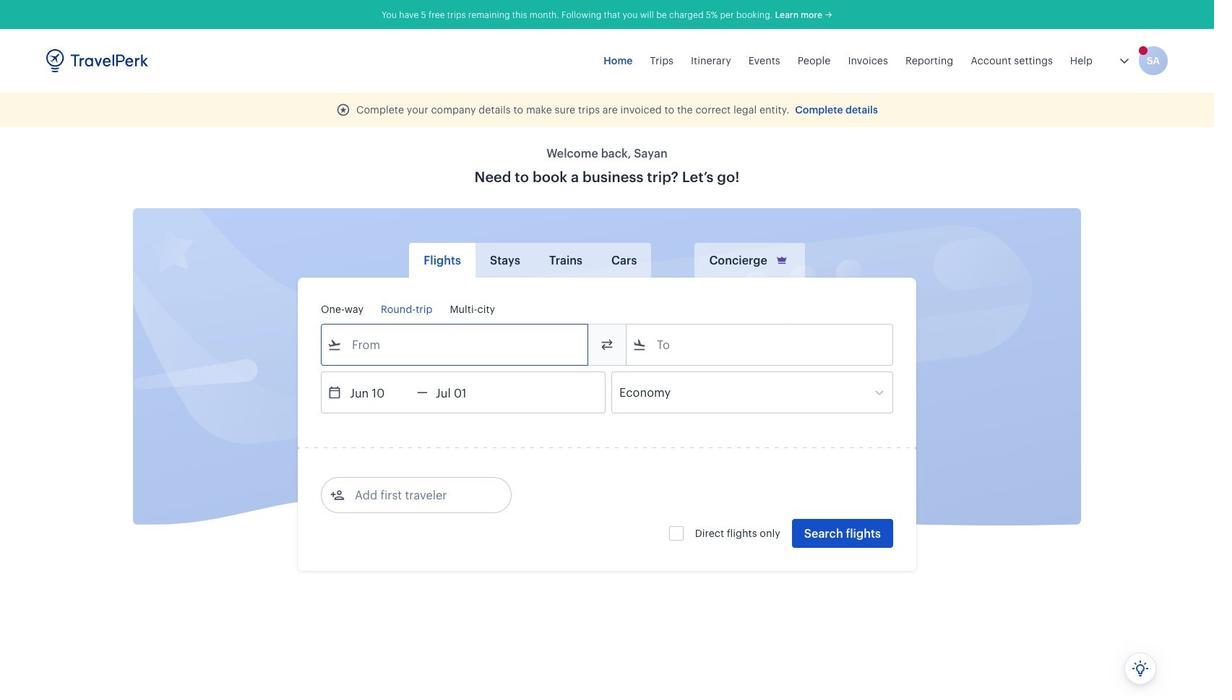 Task type: locate. For each thing, give the bounding box(es) containing it.
Add first traveler search field
[[345, 484, 495, 507]]

From search field
[[342, 333, 569, 356]]

Depart text field
[[342, 372, 417, 413]]

Return text field
[[428, 372, 503, 413]]



Task type: vqa. For each thing, say whether or not it's contained in the screenshot.
From search box
yes



Task type: describe. For each thing, give the bounding box(es) containing it.
To search field
[[647, 333, 874, 356]]



